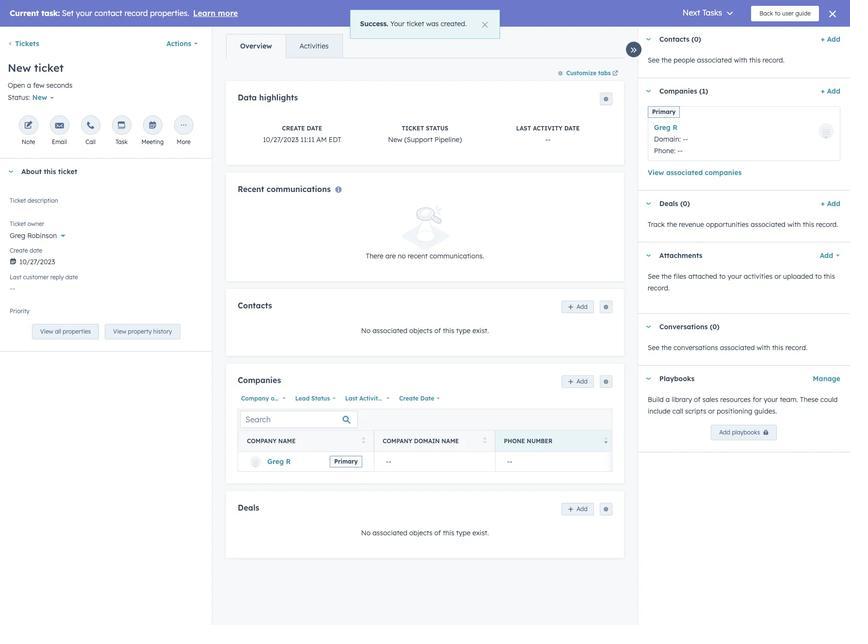 Task type: locate. For each thing, give the bounding box(es) containing it.
(0)
[[692, 35, 701, 44], [681, 199, 690, 208], [710, 323, 720, 331]]

2 vertical spatial see
[[648, 343, 660, 352]]

no associated objects of this type exist.
[[361, 326, 489, 335], [361, 529, 489, 537]]

a for few
[[27, 81, 31, 90]]

last customer reply date
[[10, 274, 78, 281]]

1 horizontal spatial --
[[507, 457, 513, 466]]

your inside "see the files attached to your activities or uploaded to this record."
[[728, 272, 742, 281]]

your up guides.
[[764, 395, 778, 404]]

1 vertical spatial last
[[10, 274, 21, 281]]

or
[[775, 272, 782, 281], [709, 407, 715, 416]]

caret image up track
[[646, 203, 652, 205]]

greg
[[654, 123, 671, 132], [10, 232, 25, 240], [267, 457, 284, 466]]

Search search field
[[240, 411, 358, 428]]

greg robinson
[[10, 232, 57, 240]]

date right activity
[[383, 395, 397, 402]]

1 + add from the top
[[821, 35, 841, 44]]

search button
[[825, 5, 842, 21]]

press to sort. image
[[362, 437, 365, 444], [604, 437, 608, 444]]

to right uploaded
[[816, 272, 822, 281]]

1 vertical spatial of
[[694, 395, 701, 404]]

0 horizontal spatial date
[[383, 395, 397, 402]]

1 horizontal spatial date
[[421, 395, 434, 402]]

greg for greg robinson
[[10, 232, 25, 240]]

0 horizontal spatial view
[[40, 328, 53, 335]]

create right last activity date
[[399, 395, 419, 402]]

the for conversations
[[662, 343, 672, 352]]

1 horizontal spatial deals
[[660, 199, 679, 208]]

manage link
[[813, 373, 841, 385]]

see inside "see the files attached to your activities or uploaded to this record."
[[648, 272, 660, 281]]

your left activities on the top right of page
[[728, 272, 742, 281]]

0 vertical spatial + add button
[[821, 33, 841, 45]]

1 horizontal spatial or
[[775, 272, 782, 281]]

with for see the conversations associated with this record.
[[757, 343, 771, 352]]

create date button
[[396, 392, 442, 405]]

about this ticket
[[21, 168, 77, 176]]

3 see from the top
[[648, 343, 660, 352]]

+ add for see the people associated with this record.
[[821, 35, 841, 44]]

caret image
[[8, 171, 14, 173], [646, 203, 652, 205], [646, 378, 652, 380]]

0 horizontal spatial to
[[719, 272, 726, 281]]

greg inside greg robinson popup button
[[10, 232, 25, 240]]

company left domain
[[383, 438, 413, 445]]

1 horizontal spatial greg r link
[[654, 123, 678, 132]]

or inside build a library of sales resources for your team. these could include call scripts or positioning guides.
[[709, 407, 715, 416]]

caret image inside deals (0) dropdown button
[[646, 203, 652, 205]]

or right activities on the top right of page
[[775, 272, 782, 281]]

ticket up open a few seconds
[[34, 61, 64, 75]]

ticket for ticket description
[[10, 197, 26, 204]]

navigation
[[226, 34, 343, 58]]

ticket up (support
[[402, 125, 424, 132]]

(0) inside conversations (0) dropdown button
[[710, 323, 720, 331]]

see left people
[[648, 56, 660, 65]]

2 horizontal spatial (0)
[[710, 323, 720, 331]]

press to sort. element for company name
[[362, 437, 365, 445]]

2 exist. from the top
[[473, 529, 489, 537]]

a right the build
[[666, 395, 670, 404]]

0 vertical spatial +
[[821, 35, 825, 44]]

reply
[[50, 274, 64, 281]]

sales
[[703, 395, 719, 404]]

note
[[22, 138, 35, 146]]

1 vertical spatial see
[[648, 272, 660, 281]]

2 vertical spatial new
[[388, 136, 403, 144]]

1 vertical spatial or
[[709, 407, 715, 416]]

view all properties
[[40, 328, 91, 335]]

create down greg robinson
[[10, 247, 28, 254]]

create inside create date 10/27/2023 11:11 am edt
[[282, 125, 305, 132]]

4 caret image from the top
[[646, 326, 652, 328]]

primary
[[652, 108, 676, 115], [334, 458, 358, 465]]

1 vertical spatial your
[[764, 395, 778, 404]]

1 no from the top
[[361, 326, 371, 335]]

new up open
[[8, 61, 31, 75]]

caret image for conversations (0)
[[646, 326, 652, 328]]

1 horizontal spatial r
[[673, 123, 678, 132]]

last for -
[[516, 125, 531, 132]]

ticket for ticket status new (support pipeline)
[[402, 125, 424, 132]]

0 horizontal spatial owner
[[28, 220, 44, 228]]

caret image inside attachments dropdown button
[[646, 254, 652, 257]]

3 add button from the top
[[562, 503, 594, 516]]

0 vertical spatial a
[[27, 81, 31, 90]]

greg down company name
[[267, 457, 284, 466]]

greg r
[[267, 457, 291, 466]]

customize tabs link
[[553, 65, 624, 81]]

contacts inside dropdown button
[[660, 35, 690, 44]]

could
[[821, 395, 838, 404]]

of
[[435, 326, 441, 335], [694, 395, 701, 404], [435, 529, 441, 537]]

1 horizontal spatial your
[[764, 395, 778, 404]]

1 horizontal spatial press to sort. element
[[483, 437, 487, 445]]

see for see the people associated with this record.
[[648, 56, 660, 65]]

customer
[[23, 274, 49, 281]]

-- down the company domain name
[[386, 457, 391, 466]]

the
[[662, 56, 672, 65], [667, 220, 677, 229], [662, 272, 672, 281], [662, 343, 672, 352]]

date inside create date 10/27/2023 11:11 am edt
[[307, 125, 322, 132]]

caret image left about
[[8, 171, 14, 173]]

companies
[[705, 168, 742, 177]]

(0) up people
[[692, 35, 701, 44]]

0 horizontal spatial press to sort. element
[[362, 437, 365, 445]]

contacts for contacts
[[238, 301, 272, 310]]

1 type from the top
[[456, 326, 471, 335]]

exist.
[[473, 326, 489, 335], [473, 529, 489, 537]]

recent
[[408, 252, 428, 260]]

1 + from the top
[[821, 35, 825, 44]]

or down sales
[[709, 407, 715, 416]]

call
[[673, 407, 684, 416]]

1 horizontal spatial to
[[816, 272, 822, 281]]

1 horizontal spatial with
[[757, 343, 771, 352]]

create for create date
[[399, 395, 419, 402]]

0 horizontal spatial greg
[[10, 232, 25, 240]]

deals for deals
[[238, 503, 259, 513]]

company owner
[[241, 395, 289, 402]]

new inside 'popup button'
[[32, 93, 47, 102]]

new
[[8, 61, 31, 75], [32, 93, 47, 102], [388, 136, 403, 144]]

0 vertical spatial objects
[[409, 326, 433, 335]]

+ add button for track the revenue opportunities associated with this record.
[[821, 198, 841, 210]]

caret image for deals
[[646, 203, 652, 205]]

2 date from the left
[[421, 395, 434, 402]]

1 press to sort. element from the left
[[362, 437, 365, 445]]

1 vertical spatial ticket
[[10, 197, 26, 204]]

r for greg r
[[286, 457, 291, 466]]

press to sort. element for company domain name
[[483, 437, 487, 445]]

companies for companies
[[238, 375, 281, 385]]

objects
[[409, 326, 433, 335], [409, 529, 433, 537]]

see left files
[[648, 272, 660, 281]]

view left property
[[113, 328, 126, 335]]

activities
[[744, 272, 773, 281]]

0 vertical spatial new
[[8, 61, 31, 75]]

2 + add button from the top
[[821, 85, 841, 97]]

1 vertical spatial exist.
[[473, 529, 489, 537]]

caret image for attachments
[[646, 254, 652, 257]]

3 + add button from the top
[[821, 198, 841, 210]]

date inside last activity date --
[[565, 125, 580, 132]]

0 vertical spatial see
[[648, 56, 660, 65]]

caret image inside companies (1) 'dropdown button'
[[646, 90, 652, 92]]

associated inside view associated companies link
[[667, 168, 703, 177]]

1 horizontal spatial a
[[666, 395, 670, 404]]

0 vertical spatial add button
[[562, 301, 594, 313]]

to right 'attached'
[[719, 272, 726, 281]]

alert
[[354, 11, 496, 38]]

see down conversations
[[648, 343, 660, 352]]

(0) for contacts (0)
[[692, 35, 701, 44]]

1 horizontal spatial create
[[282, 125, 305, 132]]

your inside build a library of sales resources for your team. these could include call scripts or positioning guides.
[[764, 395, 778, 404]]

2 vertical spatial caret image
[[646, 378, 652, 380]]

greg inside greg r domain: -- phone: --
[[654, 123, 671, 132]]

a for library
[[666, 395, 670, 404]]

1 vertical spatial no associated objects of this type exist.
[[361, 529, 489, 537]]

caret image up the build
[[646, 378, 652, 380]]

1 horizontal spatial greg
[[267, 457, 284, 466]]

greg r domain: -- phone: --
[[654, 123, 688, 155]]

1 vertical spatial a
[[666, 395, 670, 404]]

create
[[282, 125, 305, 132], [10, 247, 28, 254], [399, 395, 419, 402]]

objects for deals
[[409, 529, 433, 537]]

2 no from the top
[[361, 529, 371, 537]]

new down open a few seconds
[[32, 93, 47, 102]]

+ add button for see the people associated with this record.
[[821, 33, 841, 45]]

a inside build a library of sales resources for your team. these could include call scripts or positioning guides.
[[666, 395, 670, 404]]

these
[[800, 395, 819, 404]]

the right track
[[667, 220, 677, 229]]

2 vertical spatial + add
[[821, 199, 841, 208]]

0 vertical spatial of
[[435, 326, 441, 335]]

0 vertical spatial contacts
[[660, 35, 690, 44]]

owner left lead
[[271, 395, 289, 402]]

caret image left contacts (0)
[[646, 38, 652, 41]]

0 vertical spatial no associated objects of this type exist.
[[361, 326, 489, 335]]

owner for company owner
[[271, 395, 289, 402]]

1 vertical spatial contacts
[[238, 301, 272, 310]]

0 vertical spatial greg
[[654, 123, 671, 132]]

caret image
[[646, 38, 652, 41], [646, 90, 652, 92], [646, 254, 652, 257], [646, 326, 652, 328]]

0 horizontal spatial press to sort. image
[[362, 437, 365, 444]]

Ticket description text field
[[10, 196, 202, 215]]

caret image inside "contacts (0)" dropdown button
[[646, 38, 652, 41]]

+ for this
[[821, 199, 825, 208]]

0 horizontal spatial contacts
[[238, 301, 272, 310]]

email image
[[55, 121, 64, 131]]

r for greg r domain: -- phone: --
[[673, 123, 678, 132]]

caret image down track
[[646, 254, 652, 257]]

companies up company owner popup button
[[238, 375, 281, 385]]

2 horizontal spatial create
[[399, 395, 419, 402]]

1 caret image from the top
[[646, 38, 652, 41]]

last inside last activity date --
[[516, 125, 531, 132]]

date right activity on the right of the page
[[565, 125, 580, 132]]

0 horizontal spatial last
[[10, 274, 21, 281]]

1 add button from the top
[[562, 301, 594, 313]]

last left activity on the right of the page
[[516, 125, 531, 132]]

1 press to sort. image from the left
[[362, 437, 365, 444]]

press to sort. image for phone number
[[604, 437, 608, 444]]

1 vertical spatial caret image
[[646, 203, 652, 205]]

library
[[672, 395, 692, 404]]

1 horizontal spatial companies
[[660, 87, 698, 96]]

deals for deals (0)
[[660, 199, 679, 208]]

0 horizontal spatial (0)
[[681, 199, 690, 208]]

1 see from the top
[[648, 56, 660, 65]]

last left customer
[[10, 274, 21, 281]]

0 vertical spatial companies
[[660, 87, 698, 96]]

greg r link up domain:
[[654, 123, 678, 132]]

0 horizontal spatial companies
[[238, 375, 281, 385]]

Last customer reply date text field
[[10, 280, 202, 295]]

greg up domain:
[[654, 123, 671, 132]]

close image
[[479, 22, 485, 27]]

phone
[[504, 438, 525, 445]]

0 vertical spatial your
[[728, 272, 742, 281]]

greg r link
[[654, 123, 678, 132], [267, 457, 291, 466]]

scripts
[[685, 407, 707, 416]]

2 caret image from the top
[[646, 90, 652, 92]]

0 horizontal spatial r
[[286, 457, 291, 466]]

create inside popup button
[[399, 395, 419, 402]]

create for create date 10/27/2023 11:11 am edt
[[282, 125, 305, 132]]

there are no recent communications.
[[366, 252, 484, 260]]

0 vertical spatial r
[[673, 123, 678, 132]]

companies left (1)
[[660, 87, 698, 96]]

caret image for companies (1)
[[646, 90, 652, 92]]

greg for greg r domain: -- phone: --
[[654, 123, 671, 132]]

0 vertical spatial no
[[361, 326, 371, 335]]

0 vertical spatial or
[[775, 272, 782, 281]]

1 vertical spatial + add
[[821, 87, 841, 96]]

(0) inside deals (0) dropdown button
[[681, 199, 690, 208]]

note image
[[24, 121, 33, 131]]

1 no associated objects of this type exist. from the top
[[361, 326, 489, 335]]

2 add button from the top
[[562, 376, 594, 388]]

2 horizontal spatial new
[[388, 136, 403, 144]]

this
[[750, 56, 761, 65], [44, 168, 56, 176], [803, 220, 815, 229], [824, 272, 836, 281], [443, 326, 455, 335], [772, 343, 784, 352], [443, 529, 455, 537]]

(0) up revenue
[[681, 199, 690, 208]]

3 press to sort. element from the left
[[604, 437, 608, 445]]

1 vertical spatial r
[[286, 457, 291, 466]]

date
[[383, 395, 397, 402], [421, 395, 434, 402]]

companies inside 'dropdown button'
[[660, 87, 698, 96]]

owner for ticket owner
[[28, 220, 44, 228]]

contacts for contacts (0)
[[660, 35, 690, 44]]

a
[[27, 81, 31, 90], [666, 395, 670, 404]]

1 vertical spatial primary
[[334, 458, 358, 465]]

create up the 10/27/2023
[[282, 125, 305, 132]]

2 horizontal spatial press to sort. element
[[604, 437, 608, 445]]

company left name
[[247, 438, 277, 445]]

open
[[8, 81, 25, 90]]

ticket inside dropdown button
[[58, 168, 77, 176]]

0 horizontal spatial or
[[709, 407, 715, 416]]

company inside popup button
[[241, 395, 269, 402]]

1 exist. from the top
[[473, 326, 489, 335]]

2 vertical spatial ticket
[[10, 220, 26, 228]]

ticket down email
[[58, 168, 77, 176]]

press to sort. image for company name
[[362, 437, 365, 444]]

(0) inside "contacts (0)" dropdown button
[[692, 35, 701, 44]]

ticket inside "ticket status new (support pipeline)"
[[402, 125, 424, 132]]

date up domain
[[421, 395, 434, 402]]

2 vertical spatial +
[[821, 199, 825, 208]]

1 vertical spatial owner
[[271, 395, 289, 402]]

1 vertical spatial companies
[[238, 375, 281, 385]]

communications
[[267, 185, 331, 194]]

new left (support
[[388, 136, 403, 144]]

date up 11:11
[[307, 125, 322, 132]]

overview
[[240, 42, 272, 50]]

1 vertical spatial greg
[[10, 232, 25, 240]]

r inside greg r domain: -- phone: --
[[673, 123, 678, 132]]

task
[[116, 138, 128, 146]]

ticket
[[408, 20, 424, 28], [34, 61, 64, 75], [58, 168, 77, 176]]

greg down ticket owner
[[10, 232, 25, 240]]

add inside add popup button
[[820, 251, 834, 260]]

view for view property history
[[113, 328, 126, 335]]

2 objects from the top
[[409, 529, 433, 537]]

history
[[153, 328, 172, 335]]

2 type from the top
[[456, 529, 471, 537]]

the inside "see the files attached to your activities or uploaded to this record."
[[662, 272, 672, 281]]

+
[[821, 35, 825, 44], [821, 87, 825, 96], [821, 199, 825, 208]]

0 vertical spatial last
[[516, 125, 531, 132]]

1 vertical spatial deals
[[238, 503, 259, 513]]

ticket left "description"
[[10, 197, 26, 204]]

attachments button
[[638, 243, 810, 269]]

conversations
[[674, 343, 718, 352]]

the left people
[[662, 56, 672, 65]]

see for see the conversations associated with this record.
[[648, 343, 660, 352]]

0 vertical spatial owner
[[28, 220, 44, 228]]

deals inside deals (0) dropdown button
[[660, 199, 679, 208]]

search image
[[830, 10, 837, 16]]

the left files
[[662, 272, 672, 281]]

the for revenue
[[667, 220, 677, 229]]

3 caret image from the top
[[646, 254, 652, 257]]

2 vertical spatial greg
[[267, 457, 284, 466]]

date right reply
[[65, 274, 78, 281]]

activities button
[[286, 34, 342, 58]]

0 vertical spatial ticket
[[408, 20, 424, 28]]

(0) for deals (0)
[[681, 199, 690, 208]]

a left few
[[27, 81, 31, 90]]

-
[[683, 135, 686, 144], [686, 135, 688, 144], [546, 136, 548, 144], [548, 136, 551, 144], [678, 147, 680, 155], [680, 147, 683, 155], [386, 457, 389, 466], [389, 457, 391, 466], [507, 457, 510, 466], [510, 457, 513, 466]]

owner up greg robinson
[[28, 220, 44, 228]]

2 + from the top
[[821, 87, 825, 96]]

0 horizontal spatial a
[[27, 81, 31, 90]]

task image
[[117, 121, 126, 131]]

r down name
[[286, 457, 291, 466]]

new ticket
[[8, 61, 64, 75]]

2 vertical spatial with
[[757, 343, 771, 352]]

0 horizontal spatial new
[[8, 61, 31, 75]]

last
[[516, 125, 531, 132], [10, 274, 21, 281], [345, 395, 358, 402]]

record.
[[763, 56, 785, 65], [817, 220, 839, 229], [648, 284, 670, 293], [786, 343, 808, 352]]

--
[[386, 457, 391, 466], [507, 457, 513, 466]]

1 vertical spatial create
[[10, 247, 28, 254]]

r up domain:
[[673, 123, 678, 132]]

caret image inside about this ticket dropdown button
[[8, 171, 14, 173]]

1 vertical spatial +
[[821, 87, 825, 96]]

caret image inside conversations (0) dropdown button
[[646, 326, 652, 328]]

view property history link
[[105, 324, 180, 340]]

2 vertical spatial ticket
[[58, 168, 77, 176]]

deals
[[660, 199, 679, 208], [238, 503, 259, 513]]

success. your ticket was created.
[[364, 20, 465, 28]]

0 vertical spatial caret image
[[8, 171, 14, 173]]

of for contacts
[[435, 326, 441, 335]]

1 vertical spatial add button
[[562, 376, 594, 388]]

0 vertical spatial ticket
[[402, 125, 424, 132]]

1 objects from the top
[[409, 326, 433, 335]]

greg r link down company name
[[267, 457, 291, 466]]

about
[[21, 168, 42, 176]]

2 no associated objects of this type exist. from the top
[[361, 529, 489, 537]]

ticket left was
[[408, 20, 424, 28]]

view down phone:
[[648, 168, 664, 177]]

0 horizontal spatial deals
[[238, 503, 259, 513]]

companies (1)
[[660, 87, 709, 96]]

3 + add from the top
[[821, 199, 841, 208]]

2 vertical spatial of
[[435, 529, 441, 537]]

+ add for track the revenue opportunities associated with this record.
[[821, 199, 841, 208]]

1 -- from the left
[[386, 457, 391, 466]]

2 see from the top
[[648, 272, 660, 281]]

1 + add button from the top
[[821, 33, 841, 45]]

ticket up greg robinson
[[10, 220, 26, 228]]

call image
[[86, 121, 95, 131]]

1 vertical spatial no
[[361, 529, 371, 537]]

0 vertical spatial exist.
[[473, 326, 489, 335]]

company up company name
[[241, 395, 269, 402]]

add playbooks
[[720, 429, 760, 436]]

add inside add playbooks button
[[720, 429, 731, 436]]

last for date
[[10, 274, 21, 281]]

1 horizontal spatial owner
[[271, 395, 289, 402]]

press to sort. element
[[362, 437, 365, 445], [483, 437, 487, 445], [604, 437, 608, 445]]

pipeline)
[[435, 136, 462, 144]]

alert containing success.
[[354, 11, 496, 38]]

2 press to sort. element from the left
[[483, 437, 487, 445]]

view left all
[[40, 328, 53, 335]]

phone number
[[504, 438, 553, 445]]

caret image left companies (1)
[[646, 90, 652, 92]]

0 vertical spatial create
[[282, 125, 305, 132]]

3 + from the top
[[821, 199, 825, 208]]

add playbooks button
[[711, 425, 777, 441]]

2 press to sort. image from the left
[[604, 437, 608, 444]]

lead status button
[[292, 392, 338, 405]]

caret image left conversations
[[646, 326, 652, 328]]

0 horizontal spatial greg r link
[[267, 457, 291, 466]]

(0) up see the conversations associated with this record.
[[710, 323, 720, 331]]

owner inside popup button
[[271, 395, 289, 402]]

the down conversations
[[662, 343, 672, 352]]

0 horizontal spatial with
[[734, 56, 748, 65]]

was
[[426, 20, 438, 28]]

-- down phone
[[507, 457, 513, 466]]

1 horizontal spatial new
[[32, 93, 47, 102]]

last left activity
[[345, 395, 358, 402]]

build a library of sales resources for your team. these could include call scripts or positioning guides.
[[648, 395, 838, 416]]

0 vertical spatial with
[[734, 56, 748, 65]]

to
[[719, 272, 726, 281], [816, 272, 822, 281]]

(1)
[[700, 87, 709, 96]]

highlights
[[259, 93, 298, 102]]

property
[[128, 328, 152, 335]]

contacts (0)
[[660, 35, 701, 44]]

lead
[[295, 395, 310, 402]]

add button for companies
[[562, 376, 594, 388]]



Task type: describe. For each thing, give the bounding box(es) containing it.
created.
[[440, 20, 465, 28]]

of for deals
[[435, 529, 441, 537]]

lead status
[[295, 395, 330, 402]]

caret image for contacts (0)
[[646, 38, 652, 41]]

name
[[442, 438, 459, 445]]

status
[[312, 395, 330, 402]]

attachments
[[660, 251, 703, 260]]

last activity date button
[[342, 392, 397, 405]]

1 date from the left
[[383, 395, 397, 402]]

company domain name
[[383, 438, 459, 445]]

1 to from the left
[[719, 272, 726, 281]]

+ for record.
[[821, 35, 825, 44]]

ticket for this
[[58, 168, 77, 176]]

add button for deals
[[562, 503, 594, 516]]

no associated objects of this type exist. for deals
[[361, 529, 489, 537]]

company for company owner
[[241, 395, 269, 402]]

activity
[[533, 125, 563, 132]]

0 horizontal spatial primary
[[334, 458, 358, 465]]

create date
[[10, 247, 42, 254]]

include
[[648, 407, 671, 416]]

guides.
[[755, 407, 777, 416]]

files
[[674, 272, 687, 281]]

recent
[[238, 185, 264, 194]]

companies (1) button
[[638, 78, 817, 104]]

new for new ticket
[[8, 61, 31, 75]]

description
[[28, 197, 58, 204]]

this inside dropdown button
[[44, 168, 56, 176]]

deals (0) button
[[638, 191, 817, 217]]

status
[[426, 125, 449, 132]]

resources
[[721, 395, 751, 404]]

or inside "see the files attached to your activities or uploaded to this record."
[[775, 272, 782, 281]]

build
[[648, 395, 664, 404]]

robinson
[[27, 232, 57, 240]]

record. inside "see the files attached to your activities or uploaded to this record."
[[648, 284, 670, 293]]

actions
[[167, 39, 191, 48]]

2 -- from the left
[[507, 457, 513, 466]]

type for contacts
[[456, 326, 471, 335]]

conversations (0)
[[660, 323, 720, 331]]

domain:
[[654, 135, 681, 144]]

new inside "ticket status new (support pipeline)"
[[388, 136, 403, 144]]

last inside popup button
[[345, 395, 358, 402]]

for
[[753, 395, 762, 404]]

last activity date --
[[516, 125, 580, 144]]

caret image inside playbooks dropdown button
[[646, 378, 652, 380]]

view all properties link
[[32, 324, 99, 340]]

1 vertical spatial with
[[788, 220, 801, 229]]

type for deals
[[456, 529, 471, 537]]

date down greg robinson
[[30, 247, 42, 254]]

0 vertical spatial primary
[[652, 108, 676, 115]]

with for see the people associated with this record.
[[734, 56, 748, 65]]

properties
[[63, 328, 91, 335]]

select an option
[[10, 312, 62, 320]]

1 vertical spatial ticket
[[34, 61, 64, 75]]

email
[[52, 138, 67, 146]]

data highlights
[[238, 93, 298, 102]]

about this ticket button
[[0, 159, 202, 185]]

the for files
[[662, 272, 672, 281]]

attached
[[689, 272, 718, 281]]

view for view associated companies
[[648, 168, 664, 177]]

no for deals
[[361, 529, 371, 537]]

playbooks
[[660, 375, 695, 383]]

2 + add from the top
[[821, 87, 841, 96]]

company owner button
[[238, 392, 289, 405]]

press to sort. image
[[483, 437, 487, 444]]

ticket owner
[[10, 220, 44, 228]]

see the files attached to your activities or uploaded to this record.
[[648, 272, 836, 293]]

view associated companies
[[648, 168, 742, 177]]

press to sort. element for phone number
[[604, 437, 608, 445]]

view for view all properties
[[40, 328, 53, 335]]

your
[[392, 20, 406, 28]]

objects for contacts
[[409, 326, 433, 335]]

actions button
[[160, 34, 204, 53]]

new button
[[30, 91, 60, 104]]

customize
[[566, 69, 597, 77]]

Create date text field
[[10, 253, 202, 268]]

add button
[[814, 246, 841, 265]]

company for company domain name
[[383, 438, 413, 445]]

positioning
[[717, 407, 753, 416]]

data
[[238, 93, 257, 102]]

(support
[[405, 136, 433, 144]]

priority
[[10, 308, 30, 315]]

tickets
[[15, 39, 39, 48]]

communications.
[[430, 252, 484, 260]]

no for contacts
[[361, 326, 371, 335]]

1 vertical spatial greg r link
[[267, 457, 291, 466]]

activity
[[359, 395, 382, 402]]

the for people
[[662, 56, 672, 65]]

number
[[527, 438, 553, 445]]

tickets link
[[8, 39, 39, 48]]

ticket for your
[[408, 20, 424, 28]]

are
[[386, 252, 396, 260]]

company for company name
[[247, 438, 277, 445]]

see the conversations associated with this record.
[[648, 343, 808, 352]]

ticket description
[[10, 197, 58, 204]]

ticket status new (support pipeline)
[[388, 125, 462, 144]]

this inside "see the files attached to your activities or uploaded to this record."
[[824, 272, 836, 281]]

see for see the files attached to your activities or uploaded to this record.
[[648, 272, 660, 281]]

success.
[[364, 20, 391, 28]]

no associated objects of this type exist. for contacts
[[361, 326, 489, 335]]

playbooks
[[732, 429, 760, 436]]

edt
[[329, 136, 341, 144]]

name
[[278, 438, 296, 445]]

create date 10/27/2023 11:11 am edt
[[263, 125, 341, 144]]

status:
[[8, 93, 30, 102]]

0 vertical spatial greg r link
[[654, 123, 678, 132]]

(0) for conversations (0)
[[710, 323, 720, 331]]

create date
[[399, 395, 434, 402]]

companies for companies (1)
[[660, 87, 698, 96]]

open a few seconds
[[8, 81, 73, 90]]

ticket for ticket owner
[[10, 220, 26, 228]]

few
[[33, 81, 44, 90]]

uploaded
[[783, 272, 814, 281]]

more image
[[179, 121, 188, 131]]

greg for greg r
[[267, 457, 284, 466]]

manage
[[813, 375, 841, 383]]

add button for contacts
[[562, 301, 594, 313]]

activities
[[300, 42, 329, 50]]

caret image for about
[[8, 171, 14, 173]]

exist. for contacts
[[473, 326, 489, 335]]

call
[[85, 138, 96, 146]]

of inside build a library of sales resources for your team. these could include call scripts or positioning guides.
[[694, 395, 701, 404]]

recent communications
[[238, 185, 331, 194]]

Search HubSpot search field
[[714, 5, 833, 21]]

customize tabs
[[566, 69, 611, 77]]

meeting image
[[148, 121, 157, 131]]

conversations
[[660, 323, 708, 331]]

create for create date
[[10, 247, 28, 254]]

2 to from the left
[[816, 272, 822, 281]]

revenue
[[679, 220, 704, 229]]

an
[[31, 312, 39, 320]]

seconds
[[46, 81, 73, 90]]

opportunities
[[706, 220, 749, 229]]

navigation containing overview
[[226, 34, 343, 58]]

10/27/2023
[[263, 136, 299, 144]]

conversations (0) button
[[638, 314, 841, 340]]

track the revenue opportunities associated with this record.
[[648, 220, 839, 229]]

exist. for deals
[[473, 529, 489, 537]]

new for new
[[32, 93, 47, 102]]



Task type: vqa. For each thing, say whether or not it's contained in the screenshot.


